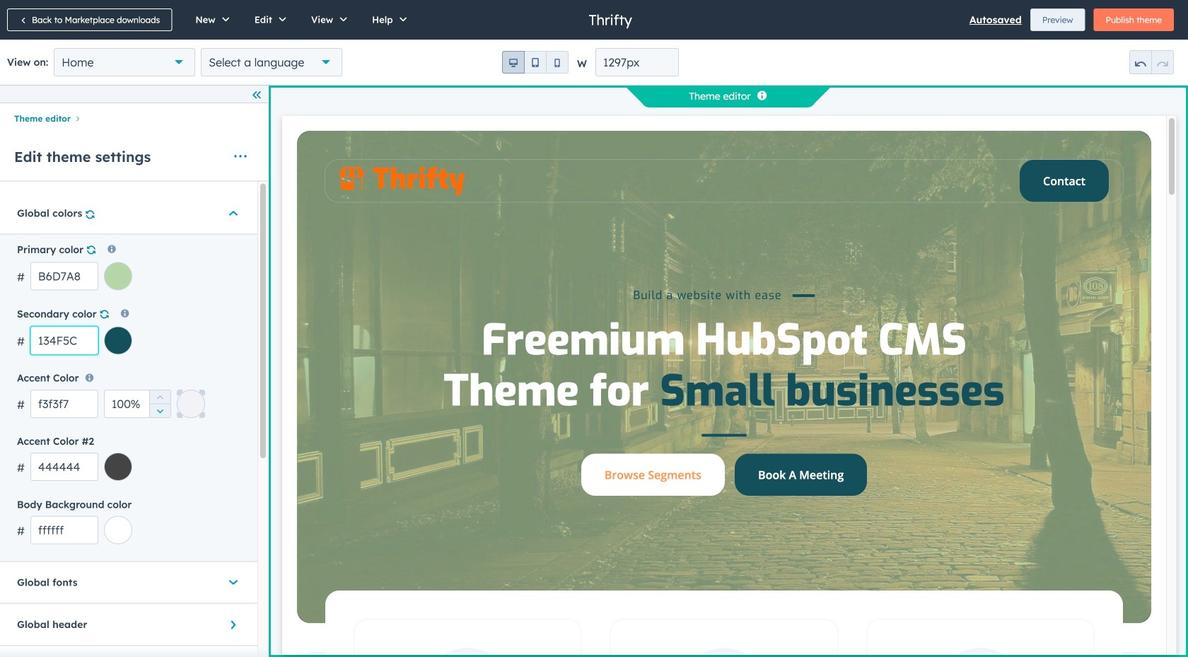 Task type: describe. For each thing, give the bounding box(es) containing it.
caret image
[[226, 621, 241, 629]]

1 caret image from the top
[[229, 206, 238, 220]]

opacity input text field
[[104, 390, 171, 418]]



Task type: locate. For each thing, give the bounding box(es) containing it.
1 horizontal spatial group
[[502, 51, 569, 74]]

2 horizontal spatial group
[[1130, 50, 1174, 74]]

None text field
[[596, 48, 679, 76], [30, 262, 98, 290], [30, 326, 98, 355], [30, 390, 98, 418], [596, 48, 679, 76], [30, 262, 98, 290], [30, 326, 98, 355], [30, 390, 98, 418]]

group
[[1130, 50, 1174, 74], [502, 51, 569, 74], [149, 390, 170, 418]]

0 vertical spatial caret image
[[229, 206, 238, 220]]

caret image
[[229, 206, 238, 220], [229, 575, 238, 590]]

0 horizontal spatial group
[[149, 390, 170, 418]]

navigation
[[0, 109, 268, 127]]

1 vertical spatial caret image
[[229, 575, 238, 590]]

2 caret image from the top
[[229, 575, 238, 590]]

None text field
[[30, 453, 98, 481], [30, 516, 98, 544], [30, 453, 98, 481], [30, 516, 98, 544]]



Task type: vqa. For each thing, say whether or not it's contained in the screenshot.
bottom caret image
yes



